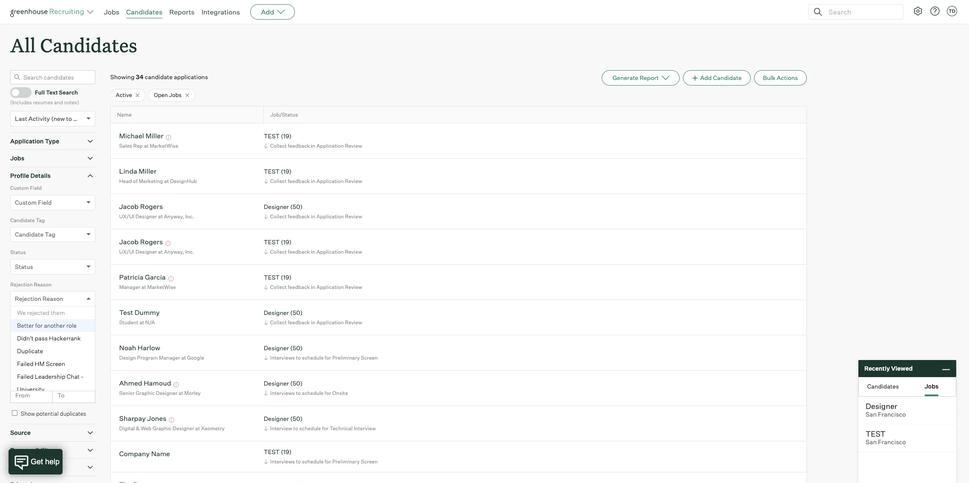 Task type: vqa. For each thing, say whether or not it's contained in the screenshot.


Task type: locate. For each thing, give the bounding box(es) containing it.
2 vertical spatial interviews
[[270, 458, 295, 465]]

ahmed
[[119, 379, 142, 388]]

0 vertical spatial status
[[10, 249, 26, 255]]

1 vertical spatial to
[[57, 359, 65, 367]]

td
[[949, 8, 956, 14]]

collect for 3rd collect feedback in application review link from the bottom of the page
[[270, 249, 287, 255]]

ux/ui inside the jacob rogers ux/ui designer at anyway, inc.
[[119, 213, 134, 220]]

at down jacob rogers
[[158, 249, 163, 255]]

0 horizontal spatial manager
[[119, 284, 140, 290]]

marketwise down michael miller has been in application review for more than 5 days image
[[150, 143, 178, 149]]

2 to from the top
[[57, 359, 65, 367]]

1 interview from the left
[[270, 425, 292, 432]]

&
[[136, 425, 140, 432]]

activity down the resumes on the top of the page
[[28, 115, 50, 122]]

1 vertical spatial last
[[10, 313, 21, 320]]

1 to from the top
[[57, 327, 65, 334]]

schedule down interview to schedule for technical interview link
[[302, 458, 324, 465]]

rogers down marketing
[[140, 202, 163, 211]]

name right company
[[151, 450, 170, 458]]

2 san from the top
[[866, 438, 877, 446]]

reason up the them in the bottom of the page
[[42, 295, 63, 302]]

miller for linda
[[139, 167, 156, 176]]

0 vertical spatial anyway,
[[164, 213, 184, 220]]

jacob down the head
[[119, 202, 139, 211]]

on down pass
[[30, 346, 37, 352]]

tasks
[[35, 464, 52, 471]]

san for designer
[[866, 411, 877, 418]]

senior graphic designer at morley
[[119, 390, 201, 396]]

to inside designer (50) interviews to schedule for onsite
[[296, 390, 301, 396]]

0 vertical spatial jacob
[[119, 202, 139, 211]]

1 vertical spatial ux/ui
[[119, 249, 134, 255]]

name
[[117, 111, 132, 118], [151, 450, 170, 458]]

1 vertical spatial failed
[[17, 373, 33, 380]]

ahmed hamoud
[[119, 379, 171, 388]]

candidate up status element
[[15, 231, 44, 238]]

2 francisco from the top
[[878, 438, 906, 446]]

ux/ui designer at anyway, inc.
[[119, 249, 194, 255]]

designer (50) collect feedback in application review for rogers
[[264, 203, 362, 220]]

1 horizontal spatial manager
[[159, 355, 180, 361]]

schedule up designer (50) interviews to schedule for onsite
[[302, 355, 324, 361]]

schedule left onsite at the left of page
[[302, 390, 324, 396]]

to up designer (50) interviews to schedule for onsite
[[296, 355, 301, 361]]

0 vertical spatial add
[[261, 8, 274, 16]]

for down interview to schedule for technical interview link
[[325, 458, 331, 465]]

1 preliminary from the top
[[332, 355, 360, 361]]

1 vertical spatial from
[[15, 359, 30, 367]]

0 vertical spatial activity
[[28, 115, 50, 122]]

to down duplicate option
[[57, 359, 65, 367]]

schedule up test (19) interviews to schedule for preliminary screen
[[299, 425, 321, 432]]

0 vertical spatial graphic
[[136, 390, 155, 396]]

5 feedback from the top
[[288, 284, 310, 290]]

1 vertical spatial rejection reason
[[15, 295, 63, 302]]

on for hired on
[[25, 378, 31, 384]]

feedback for 5th collect feedback in application review link from the bottom of the page
[[288, 178, 310, 184]]

2 interview from the left
[[354, 425, 376, 432]]

san for test
[[866, 438, 877, 446]]

interviews to schedule for preliminary screen link up designer (50) interviews to schedule for onsite
[[262, 354, 380, 362]]

1 vertical spatial preliminary
[[332, 458, 360, 465]]

collect for 5th collect feedback in application review link from the top
[[270, 284, 287, 290]]

0 vertical spatial interviews to schedule for preliminary screen link
[[262, 354, 380, 362]]

2 interviews from the top
[[270, 390, 295, 396]]

3 interviews from the top
[[270, 458, 295, 465]]

0 vertical spatial to
[[57, 327, 65, 334]]

miller up sales rep at marketwise
[[146, 132, 163, 140]]

to inside test (19) interviews to schedule for preliminary screen
[[296, 458, 301, 465]]

1 vertical spatial name
[[151, 450, 170, 458]]

3 (19) from the top
[[281, 239, 292, 246]]

1 san from the top
[[866, 411, 877, 418]]

web
[[141, 425, 152, 432]]

preliminary inside the designer (50) interviews to schedule for preliminary screen
[[332, 355, 360, 361]]

(50) inside designer (50) interviews to schedule for onsite
[[290, 380, 303, 387]]

1 vertical spatial rogers
[[140, 238, 163, 246]]

details
[[30, 172, 51, 179]]

1 vertical spatial designer (50) collect feedback in application review
[[264, 309, 362, 326]]

3 (50) from the top
[[290, 345, 303, 352]]

to
[[57, 327, 65, 334], [57, 359, 65, 367], [57, 391, 65, 399]]

sharpay jones
[[119, 414, 166, 423]]

interviews inside designer (50) interviews to schedule for onsite
[[270, 390, 295, 396]]

1 (50) from the top
[[290, 203, 303, 210]]

application for 5th collect feedback in application review link from the top
[[316, 284, 344, 290]]

schedule inside test (19) interviews to schedule for preliminary screen
[[302, 458, 324, 465]]

1 vertical spatial jacob rogers link
[[119, 238, 163, 247]]

at left n/a
[[139, 319, 144, 326]]

2 from from the top
[[15, 359, 30, 367]]

interviews to schedule for preliminary screen link for (50)
[[262, 354, 380, 362]]

last activity (new to old) option
[[15, 115, 84, 122]]

2 feedback from the top
[[288, 178, 310, 184]]

4 collect from the top
[[270, 249, 287, 255]]

custom field element
[[10, 184, 95, 216]]

for inside test (19) interviews to schedule for preliminary screen
[[325, 458, 331, 465]]

candidates down jobs link at left
[[40, 32, 137, 57]]

1 designer (50) collect feedback in application review from the top
[[264, 203, 362, 220]]

all
[[10, 32, 36, 57]]

2 (50) from the top
[[290, 309, 303, 316]]

interviews for test (19) interviews to schedule for preliminary screen
[[270, 458, 295, 465]]

0 vertical spatial from
[[15, 327, 30, 334]]

san up test san francisco in the bottom of the page
[[866, 411, 877, 418]]

for down rejected
[[35, 322, 43, 329]]

interviews inside test (19) interviews to schedule for preliminary screen
[[270, 458, 295, 465]]

0 vertical spatial field
[[30, 185, 42, 191]]

1 vertical spatial interviews to schedule for preliminary screen link
[[262, 458, 380, 466]]

1 vertical spatial candidate
[[10, 217, 35, 223]]

manager down patricia
[[119, 284, 140, 290]]

failed down duplicate
[[17, 360, 33, 367]]

preliminary inside test (19) interviews to schedule for preliminary screen
[[332, 458, 360, 465]]

rejection
[[10, 281, 33, 288], [15, 295, 41, 302]]

designer inside the designer (50) interviews to schedule for preliminary screen
[[264, 345, 289, 352]]

jacob up "ux/ui designer at anyway, inc."
[[119, 238, 139, 246]]

0 vertical spatial reason
[[34, 281, 52, 288]]

name down active on the top of page
[[117, 111, 132, 118]]

tag up status element
[[45, 231, 55, 238]]

to for designer (50) interview to schedule for technical interview
[[293, 425, 298, 432]]

last activity (new to old)
[[15, 115, 84, 122]]

on
[[30, 346, 37, 352], [25, 378, 31, 384]]

1 vertical spatial custom field
[[15, 199, 52, 206]]

name inside company name link
[[151, 450, 170, 458]]

1 vertical spatial jacob
[[119, 238, 139, 246]]

0 vertical spatial on
[[30, 346, 37, 352]]

show
[[21, 410, 35, 417]]

noah harlow link
[[119, 344, 160, 353]]

custom
[[10, 185, 29, 191], [15, 199, 37, 206]]

from down hired on
[[15, 391, 30, 399]]

activity up the better
[[22, 313, 40, 320]]

2 preliminary from the top
[[332, 458, 360, 465]]

tab list
[[859, 378, 956, 396]]

marketwise down garcia
[[147, 284, 176, 290]]

1 collect from the top
[[270, 143, 287, 149]]

interviews inside the designer (50) interviews to schedule for preliminary screen
[[270, 355, 295, 361]]

3 from from the top
[[15, 391, 30, 399]]

for left onsite at the left of page
[[325, 390, 331, 396]]

resumes
[[33, 99, 53, 106]]

at inside linda miller head of marketing at designhub
[[164, 178, 169, 184]]

to
[[66, 115, 72, 122], [296, 355, 301, 361], [296, 390, 301, 396], [293, 425, 298, 432], [296, 458, 301, 465]]

0 vertical spatial san
[[866, 411, 877, 418]]

0 vertical spatial name
[[117, 111, 132, 118]]

to down interview to schedule for technical interview link
[[296, 458, 301, 465]]

failed leadership chat - university
[[17, 373, 84, 393]]

test for manager at marketwise
[[264, 274, 280, 281]]

0 vertical spatial jacob rogers link
[[119, 202, 163, 212]]

1 vertical spatial francisco
[[878, 438, 906, 446]]

company name link
[[119, 450, 170, 459]]

schedule for test (19) interviews to schedule for preliminary screen
[[302, 458, 324, 465]]

potential
[[36, 410, 59, 417]]

interviews for designer (50) interviews to schedule for preliminary screen
[[270, 355, 295, 361]]

application type
[[10, 137, 59, 145]]

1 feedback from the top
[[288, 143, 310, 149]]

application for 3rd collect feedback in application review link from the top
[[316, 213, 344, 220]]

(50) for jacob rogers
[[290, 203, 303, 210]]

6 feedback from the top
[[288, 319, 310, 326]]

1 failed from the top
[[17, 360, 33, 367]]

3 test (19) collect feedback in application review from the top
[[264, 239, 362, 255]]

in for first collect feedback in application review link
[[311, 143, 315, 149]]

to up hackerrank
[[57, 327, 65, 334]]

(50) inside designer (50) interview to schedule for technical interview
[[290, 415, 303, 422]]

at inside test dummy student at n/a
[[139, 319, 144, 326]]

reports
[[169, 8, 195, 16]]

to inside designer (50) interview to schedule for technical interview
[[293, 425, 298, 432]]

francisco inside designer san francisco
[[878, 411, 906, 418]]

rogers up "ux/ui designer at anyway, inc."
[[140, 238, 163, 246]]

1 vertical spatial on
[[25, 378, 31, 384]]

5 (19) from the top
[[281, 448, 292, 456]]

candidate down the custom field element at the left top
[[10, 217, 35, 223]]

0 vertical spatial failed
[[17, 360, 33, 367]]

schedule inside designer (50) interview to schedule for technical interview
[[299, 425, 321, 432]]

0 vertical spatial inc.
[[185, 213, 194, 220]]

senior
[[119, 390, 135, 396]]

1 anyway, from the top
[[164, 213, 184, 220]]

2 anyway, from the top
[[164, 249, 184, 255]]

1 vertical spatial manager
[[159, 355, 180, 361]]

4 feedback from the top
[[288, 249, 310, 255]]

custom down profile details
[[15, 199, 37, 206]]

1 horizontal spatial interview
[[354, 425, 376, 432]]

jacob rogers link down the 'of'
[[119, 202, 163, 212]]

at right marketing
[[164, 178, 169, 184]]

francisco for designer
[[878, 411, 906, 418]]

2 vertical spatial to
[[57, 391, 65, 399]]

candidates down recently viewed
[[867, 382, 899, 390]]

manager right program
[[159, 355, 180, 361]]

activity
[[28, 115, 50, 122], [22, 313, 40, 320]]

1 jacob from the top
[[119, 202, 139, 211]]

review for first collect feedback in application review link
[[345, 143, 362, 149]]

graphic
[[136, 390, 155, 396], [153, 425, 171, 432]]

candidates right jobs link at left
[[126, 8, 162, 16]]

3 collect from the top
[[270, 213, 287, 220]]

1 review from the top
[[345, 143, 362, 149]]

manager at marketwise
[[119, 284, 176, 290]]

(50) for noah harlow
[[290, 345, 303, 352]]

ux/ui
[[119, 213, 134, 220], [119, 249, 134, 255]]

configure image
[[913, 6, 923, 16]]

collect for 1st collect feedback in application review link from the bottom of the page
[[270, 319, 287, 326]]

test (19) collect feedback in application review for jacob rogers
[[264, 239, 362, 255]]

ux/ui down jacob rogers
[[119, 249, 134, 255]]

in for 3rd collect feedback in application review link from the top
[[311, 213, 315, 220]]

schedule inside the designer (50) interviews to schedule for preliminary screen
[[302, 355, 324, 361]]

san inside test san francisco
[[866, 438, 877, 446]]

at left google
[[181, 355, 186, 361]]

interviews to schedule for preliminary screen link down interview to schedule for technical interview link
[[262, 458, 380, 466]]

san down designer san francisco on the right of the page
[[866, 438, 877, 446]]

rejection reason element
[[10, 280, 95, 483]]

for
[[35, 322, 43, 329], [325, 355, 331, 361], [325, 390, 331, 396], [322, 425, 329, 432], [325, 458, 331, 465]]

michael miller
[[119, 132, 163, 140]]

4 test (19) collect feedback in application review from the top
[[264, 274, 362, 290]]

candidate tag
[[10, 217, 45, 223], [15, 231, 55, 238]]

1 vertical spatial interviews
[[270, 390, 295, 396]]

designer (50) collect feedback in application review
[[264, 203, 362, 220], [264, 309, 362, 326]]

rogers for jacob rogers ux/ui designer at anyway, inc.
[[140, 202, 163, 211]]

None field
[[15, 292, 17, 306]]

student
[[119, 319, 138, 326]]

0 vertical spatial ux/ui
[[119, 213, 134, 220]]

n/a
[[145, 319, 155, 326]]

test (19) collect feedback in application review
[[264, 133, 362, 149], [264, 168, 362, 184], [264, 239, 362, 255], [264, 274, 362, 290]]

to down interviews to schedule for onsite link
[[293, 425, 298, 432]]

jacob
[[119, 202, 139, 211], [119, 238, 139, 246]]

for up designer (50) interviews to schedule for onsite
[[325, 355, 331, 361]]

1 (19) from the top
[[281, 133, 292, 140]]

candidate tag down the custom field element at the left top
[[10, 217, 45, 223]]

5 collect from the top
[[270, 284, 287, 290]]

screen inside the designer (50) interviews to schedule for preliminary screen
[[361, 355, 378, 361]]

0 vertical spatial rogers
[[140, 202, 163, 211]]

at up jacob rogers
[[158, 213, 163, 220]]

for left technical at the bottom
[[322, 425, 329, 432]]

5 in from the top
[[311, 284, 315, 290]]

status
[[10, 249, 26, 255], [15, 263, 33, 270]]

to up designer (50) interview to schedule for technical interview
[[296, 390, 301, 396]]

candidates
[[126, 8, 162, 16], [40, 32, 137, 57], [867, 382, 899, 390]]

5 (50) from the top
[[290, 415, 303, 422]]

designer (50) interview to schedule for technical interview
[[264, 415, 376, 432]]

schedule inside designer (50) interviews to schedule for onsite
[[302, 390, 324, 396]]

miller inside linda miller head of marketing at designhub
[[139, 167, 156, 176]]

candidate
[[713, 74, 742, 81], [10, 217, 35, 223], [15, 231, 44, 238]]

custom field
[[10, 185, 42, 191], [15, 199, 52, 206]]

application
[[10, 137, 44, 145], [316, 143, 344, 149], [316, 178, 344, 184], [316, 213, 344, 220], [316, 249, 344, 255], [316, 284, 344, 290], [316, 319, 344, 326]]

1 rogers from the top
[[140, 202, 163, 211]]

jacob inside the jacob rogers ux/ui designer at anyway, inc.
[[119, 202, 139, 211]]

add inside popup button
[[261, 8, 274, 16]]

jacob rogers has been in application review for more than 5 days image
[[164, 241, 172, 246]]

digital
[[119, 425, 135, 432]]

1 francisco from the top
[[878, 411, 906, 418]]

1 in from the top
[[311, 143, 315, 149]]

for inside the designer (50) interviews to schedule for preliminary screen
[[325, 355, 331, 361]]

francisco up test san francisco in the bottom of the page
[[878, 411, 906, 418]]

jacob rogers
[[119, 238, 163, 246]]

(50) inside the designer (50) interviews to schedule for preliminary screen
[[290, 345, 303, 352]]

from down duplicate
[[15, 359, 30, 367]]

to left old)
[[66, 115, 72, 122]]

1 horizontal spatial name
[[151, 450, 170, 458]]

another
[[44, 322, 65, 329]]

to for test (19) interviews to schedule for preliminary screen
[[296, 458, 301, 465]]

head
[[119, 178, 132, 184]]

technical
[[330, 425, 353, 432]]

to up "show potential duplicates"
[[57, 391, 65, 399]]

preliminary down technical at the bottom
[[332, 458, 360, 465]]

to for applied on
[[57, 359, 65, 367]]

1 interviews from the top
[[270, 355, 295, 361]]

for inside designer (50) interview to schedule for technical interview
[[322, 425, 329, 432]]

2 review from the top
[[345, 178, 362, 184]]

1 horizontal spatial add
[[700, 74, 712, 81]]

ux/ui up jacob rogers
[[119, 213, 134, 220]]

3 feedback from the top
[[288, 213, 310, 220]]

none field inside rejection reason element
[[15, 292, 17, 306]]

2 inc. from the top
[[185, 249, 194, 255]]

1 test (19) collect feedback in application review from the top
[[264, 133, 362, 149]]

rogers inside jacob rogers link
[[140, 238, 163, 246]]

0 horizontal spatial add
[[261, 8, 274, 16]]

viewed
[[891, 365, 913, 372]]

failed hm screen option
[[11, 358, 95, 370]]

0 vertical spatial francisco
[[878, 411, 906, 418]]

test for head of marketing at designhub
[[264, 168, 280, 175]]

0 horizontal spatial interview
[[270, 425, 292, 432]]

review for 3rd collect feedback in application review link from the bottom of the page
[[345, 249, 362, 255]]

miller up marketing
[[139, 167, 156, 176]]

failed for failed hm screen
[[17, 360, 33, 367]]

review for 3rd collect feedback in application review link from the top
[[345, 213, 362, 220]]

in for 3rd collect feedback in application review link from the bottom of the page
[[311, 249, 315, 255]]

for inside designer (50) interviews to schedule for onsite
[[325, 390, 331, 396]]

0 vertical spatial designer (50) collect feedback in application review
[[264, 203, 362, 220]]

jacob rogers link up "ux/ui designer at anyway, inc."
[[119, 238, 163, 247]]

show potential duplicates
[[21, 410, 86, 417]]

miller
[[146, 132, 163, 140], [139, 167, 156, 176]]

3 to from the top
[[57, 391, 65, 399]]

4 (19) from the top
[[281, 274, 292, 281]]

jobs inside tab list
[[925, 382, 939, 390]]

checkmark image
[[14, 89, 20, 95]]

failed up the university
[[17, 373, 33, 380]]

preliminary
[[332, 355, 360, 361], [332, 458, 360, 465]]

1 vertical spatial activity
[[22, 313, 40, 320]]

reason down status element
[[34, 281, 52, 288]]

(19) inside test (19) interviews to schedule for preliminary screen
[[281, 448, 292, 456]]

to inside the designer (50) interviews to schedule for preliminary screen
[[296, 355, 301, 361]]

2 rogers from the top
[[140, 238, 163, 246]]

add for add
[[261, 8, 274, 16]]

applied on
[[10, 346, 37, 352]]

sales rep at marketwise
[[119, 143, 178, 149]]

3 in from the top
[[311, 213, 315, 220]]

1 from from the top
[[15, 327, 30, 334]]

feedback for 1st collect feedback in application review link from the bottom of the page
[[288, 319, 310, 326]]

4 (50) from the top
[[290, 380, 303, 387]]

2 jacob rogers link from the top
[[119, 238, 163, 247]]

rogers inside the jacob rogers ux/ui designer at anyway, inc.
[[140, 202, 163, 211]]

on up the university
[[25, 378, 31, 384]]

company
[[119, 450, 150, 458]]

san inside designer san francisco
[[866, 411, 877, 418]]

failed inside failed hm screen option
[[17, 360, 33, 367]]

test for sales rep at marketwise
[[264, 133, 280, 140]]

rejected
[[27, 309, 49, 316]]

graphic down ahmed hamoud link
[[136, 390, 155, 396]]

last up the better
[[10, 313, 21, 320]]

graphic down jones
[[153, 425, 171, 432]]

0 vertical spatial last
[[15, 115, 27, 122]]

2 collect from the top
[[270, 178, 287, 184]]

feedback for first collect feedback in application review link
[[288, 143, 310, 149]]

1 vertical spatial candidates
[[40, 32, 137, 57]]

custom down profile
[[10, 185, 29, 191]]

6 collect feedback in application review link from the top
[[262, 318, 364, 326]]

2 jacob from the top
[[119, 238, 139, 246]]

screen
[[361, 355, 378, 361], [46, 360, 65, 367], [361, 458, 378, 465]]

-
[[81, 373, 84, 380]]

chat
[[67, 373, 80, 380]]

test dummy student at n/a
[[119, 308, 160, 326]]

2 failed from the top
[[17, 373, 33, 380]]

3 review from the top
[[345, 213, 362, 220]]

1 inc. from the top
[[185, 213, 194, 220]]

add
[[261, 8, 274, 16], [700, 74, 712, 81]]

from
[[15, 327, 30, 334], [15, 359, 30, 367], [15, 391, 30, 399]]

0 vertical spatial preliminary
[[332, 355, 360, 361]]

1 vertical spatial field
[[38, 199, 52, 206]]

candidate left bulk
[[713, 74, 742, 81]]

from up "didn't"
[[15, 327, 30, 334]]

add candidate
[[700, 74, 742, 81]]

0 vertical spatial custom field
[[10, 185, 42, 191]]

1 vertical spatial anyway,
[[164, 249, 184, 255]]

candidate tag element
[[10, 216, 95, 248]]

6 collect from the top
[[270, 319, 287, 326]]

1 ux/ui from the top
[[119, 213, 134, 220]]

screen inside test (19) interviews to schedule for preliminary screen
[[361, 458, 378, 465]]

of
[[133, 178, 138, 184]]

francisco inside test san francisco
[[878, 438, 906, 446]]

add for add candidate
[[700, 74, 712, 81]]

candidate tag up status element
[[15, 231, 55, 238]]

anyway, down jacob rogers has been in application review for more than 5 days 'image'
[[164, 249, 184, 255]]

designer (50) interviews to schedule for onsite
[[264, 380, 348, 396]]

duplicate option
[[11, 345, 95, 358]]

2 designer (50) collect feedback in application review from the top
[[264, 309, 362, 326]]

failed inside failed leadership chat - university
[[17, 373, 33, 380]]

1 vertical spatial add
[[700, 74, 712, 81]]

all candidates
[[10, 32, 137, 57]]

2 vertical spatial candidates
[[867, 382, 899, 390]]

integrations link
[[201, 8, 240, 16]]

morley
[[184, 390, 201, 396]]

at inside the jacob rogers ux/ui designer at anyway, inc.
[[158, 213, 163, 220]]

2 interviews to schedule for preliminary screen link from the top
[[262, 458, 380, 466]]

2 vertical spatial from
[[15, 391, 30, 399]]

0 vertical spatial miller
[[146, 132, 163, 140]]

4 in from the top
[[311, 249, 315, 255]]

review for 1st collect feedback in application review link from the bottom of the page
[[345, 319, 362, 326]]

candidate reports are now available! apply filters and select "view in app" element
[[602, 70, 680, 86]]

to for last activity
[[57, 327, 65, 334]]

for inside better for another role option
[[35, 322, 43, 329]]

at left xeometry
[[195, 425, 200, 432]]

4 review from the top
[[345, 249, 362, 255]]

tag down the custom field element at the left top
[[36, 217, 45, 223]]

jacob for jacob rogers
[[119, 238, 139, 246]]

rejection reason
[[10, 281, 52, 288], [15, 295, 63, 302]]

anyway,
[[164, 213, 184, 220], [164, 249, 184, 255]]

1 interviews to schedule for preliminary screen link from the top
[[262, 354, 380, 362]]

and
[[54, 99, 63, 106]]

6 in from the top
[[311, 319, 315, 326]]

2 in from the top
[[311, 178, 315, 184]]

francisco down designer san francisco on the right of the page
[[878, 438, 906, 446]]

0 vertical spatial interviews
[[270, 355, 295, 361]]

designer inside designer san francisco
[[866, 401, 897, 411]]

preliminary up onsite at the left of page
[[332, 355, 360, 361]]

anyway, up jacob rogers has been in application review for more than 5 days 'image'
[[164, 213, 184, 220]]

1 vertical spatial san
[[866, 438, 877, 446]]

1 vertical spatial miller
[[139, 167, 156, 176]]

better for another role option
[[11, 319, 95, 332]]

job/status
[[270, 111, 298, 118]]

5 review from the top
[[345, 284, 362, 290]]

6 review from the top
[[345, 319, 362, 326]]

last down (includes
[[15, 115, 27, 122]]

miller inside michael miller 'link'
[[146, 132, 163, 140]]

1 vertical spatial inc.
[[185, 249, 194, 255]]



Task type: describe. For each thing, give the bounding box(es) containing it.
0 vertical spatial candidates
[[126, 8, 162, 16]]

application for first collect feedback in application review link
[[316, 143, 344, 149]]

program
[[137, 355, 158, 361]]

recently
[[865, 365, 890, 372]]

hm
[[35, 360, 45, 367]]

(50) for test dummy
[[290, 309, 303, 316]]

0 vertical spatial rejection
[[10, 281, 33, 288]]

francisco for test
[[878, 438, 906, 446]]

report
[[640, 74, 659, 81]]

td button
[[947, 6, 957, 16]]

rogers for jacob rogers
[[140, 238, 163, 246]]

1 vertical spatial candidate tag
[[15, 231, 55, 238]]

(includes
[[10, 99, 32, 106]]

1 vertical spatial rejection
[[15, 295, 41, 302]]

0 vertical spatial marketwise
[[150, 143, 178, 149]]

type
[[45, 137, 59, 145]]

to for designer (50) interviews to schedule for preliminary screen
[[296, 355, 301, 361]]

(19) for patricia garcia
[[281, 274, 292, 281]]

test for ux/ui designer at anyway, inc.
[[264, 239, 280, 246]]

interviews to schedule for onsite link
[[262, 389, 350, 397]]

last for last activity (new to old)
[[15, 115, 27, 122]]

manager inside noah harlow design program manager at google
[[159, 355, 180, 361]]

(19) for jacob rogers
[[281, 239, 292, 246]]

td button
[[945, 4, 959, 18]]

activity for last activity
[[22, 313, 40, 320]]

Search text field
[[827, 6, 896, 18]]

feedback for 3rd collect feedback in application review link from the top
[[288, 213, 310, 220]]

last activity
[[10, 313, 40, 320]]

0 vertical spatial custom
[[10, 185, 29, 191]]

application for 5th collect feedback in application review link from the bottom of the page
[[316, 178, 344, 184]]

profile
[[10, 172, 29, 179]]

2 vertical spatial candidate
[[15, 231, 44, 238]]

1 collect feedback in application review link from the top
[[262, 142, 364, 150]]

status element
[[10, 248, 95, 280]]

open
[[154, 92, 168, 98]]

didn't pass hackerrank option
[[11, 332, 95, 345]]

from for last
[[15, 327, 30, 334]]

rep
[[133, 143, 143, 149]]

marketing
[[139, 178, 163, 184]]

2 test (19) collect feedback in application review from the top
[[264, 168, 362, 184]]

preliminary for (50)
[[332, 355, 360, 361]]

last for last activity
[[10, 313, 21, 320]]

0 vertical spatial candidate
[[713, 74, 742, 81]]

patricia garcia link
[[119, 273, 166, 283]]

test
[[119, 308, 133, 317]]

screen for test (19)
[[361, 458, 378, 465]]

reports link
[[169, 8, 195, 16]]

leadership
[[35, 373, 65, 380]]

application for 3rd collect feedback in application review link from the bottom of the page
[[316, 249, 344, 255]]

showing 34 candidate applications
[[110, 73, 208, 81]]

0 horizontal spatial name
[[117, 111, 132, 118]]

generate
[[613, 74, 638, 81]]

open jobs
[[154, 92, 182, 98]]

recently viewed
[[865, 365, 913, 372]]

sharpay jones has been in technical interview for more than 14 days image
[[168, 418, 176, 423]]

full
[[35, 89, 45, 96]]

4 collect feedback in application review link from the top
[[262, 248, 364, 256]]

design
[[119, 355, 136, 361]]

anyway, inside the jacob rogers ux/ui designer at anyway, inc.
[[164, 213, 184, 220]]

interview to schedule for technical interview link
[[262, 424, 378, 432]]

collect for 5th collect feedback in application review link from the bottom of the page
[[270, 178, 287, 184]]

failed hm screen
[[17, 360, 65, 367]]

in for 5th collect feedback in application review link from the top
[[311, 284, 315, 290]]

1 vertical spatial reason
[[42, 295, 63, 302]]

add button
[[250, 4, 295, 20]]

sharpay
[[119, 414, 146, 423]]

active
[[116, 92, 132, 98]]

profile details
[[10, 172, 51, 179]]

in for 5th collect feedback in application review link from the bottom of the page
[[311, 178, 315, 184]]

hamoud
[[144, 379, 171, 388]]

schedule for designer (50) interviews to schedule for onsite
[[302, 390, 324, 396]]

applications
[[174, 73, 208, 81]]

greenhouse recruiting image
[[10, 7, 87, 17]]

interviews to schedule for preliminary screen link for (19)
[[262, 458, 380, 466]]

didn't pass hackerrank
[[17, 335, 81, 342]]

inc. inside the jacob rogers ux/ui designer at anyway, inc.
[[185, 213, 194, 220]]

showing
[[110, 73, 135, 81]]

1 vertical spatial marketwise
[[147, 284, 176, 290]]

0 vertical spatial manager
[[119, 284, 140, 290]]

from for hired
[[15, 391, 30, 399]]

5 collect feedback in application review link from the top
[[262, 283, 364, 291]]

screen for designer (50)
[[361, 355, 378, 361]]

didn't
[[17, 335, 34, 342]]

test inside test san francisco
[[866, 429, 886, 438]]

interviews for designer (50) interviews to schedule for onsite
[[270, 390, 295, 396]]

for for designer (50) interviews to schedule for onsite
[[325, 390, 331, 396]]

1 vertical spatial graphic
[[153, 425, 171, 432]]

test inside test (19) interviews to schedule for preliminary screen
[[264, 448, 280, 456]]

jacob rogers ux/ui designer at anyway, inc.
[[119, 202, 194, 220]]

linda miller link
[[119, 167, 156, 177]]

on for applied on
[[30, 346, 37, 352]]

candidates inside tab list
[[867, 382, 899, 390]]

test (19) collect feedback in application review for michael miller
[[264, 133, 362, 149]]

test (19) interviews to schedule for preliminary screen
[[264, 448, 378, 465]]

designer inside designer (50) interview to schedule for technical interview
[[264, 415, 289, 422]]

add candidate link
[[683, 70, 751, 86]]

at inside noah harlow design program manager at google
[[181, 355, 186, 361]]

Search candidates field
[[10, 70, 95, 84]]

better
[[17, 322, 34, 329]]

collect for first collect feedback in application review link
[[270, 143, 287, 149]]

onsite
[[332, 390, 348, 396]]

feedback for 5th collect feedback in application review link from the top
[[288, 284, 310, 290]]

2 (19) from the top
[[281, 168, 292, 175]]

michael miller has been in application review for more than 5 days image
[[165, 135, 173, 140]]

xeometry
[[201, 425, 225, 432]]

2 ux/ui from the top
[[119, 249, 134, 255]]

designer (50) interviews to schedule for preliminary screen
[[264, 345, 378, 361]]

application for 1st collect feedback in application review link from the bottom of the page
[[316, 319, 344, 326]]

actions
[[777, 74, 798, 81]]

test san francisco
[[866, 429, 906, 446]]

garcia
[[145, 273, 166, 282]]

bulk
[[763, 74, 776, 81]]

we rejected them
[[17, 309, 65, 316]]

applied
[[10, 346, 29, 352]]

(19) for michael miller
[[281, 133, 292, 140]]

miller for michael
[[146, 132, 163, 140]]

ahmed hamoud link
[[119, 379, 171, 389]]

activity for last activity (new to old)
[[28, 115, 50, 122]]

Show potential duplicates checkbox
[[12, 410, 17, 416]]

to for last activity (new to old)
[[66, 115, 72, 122]]

linda
[[119, 167, 137, 176]]

from for applied
[[15, 359, 30, 367]]

designhub
[[170, 178, 197, 184]]

hired
[[10, 378, 23, 384]]

digital & web graphic designer at xeometry
[[119, 425, 225, 432]]

collect for 3rd collect feedback in application review link from the top
[[270, 213, 287, 220]]

michael miller link
[[119, 132, 163, 141]]

for for test (19) interviews to schedule for preliminary screen
[[325, 458, 331, 465]]

0 vertical spatial candidate tag
[[10, 217, 45, 223]]

noah
[[119, 344, 136, 352]]

designer san francisco
[[866, 401, 906, 418]]

to for designer (50) interviews to schedule for onsite
[[296, 390, 301, 396]]

0 vertical spatial tag
[[36, 217, 45, 223]]

pipeline tasks
[[10, 464, 52, 471]]

designer (50) collect feedback in application review for dummy
[[264, 309, 362, 326]]

schedule for designer (50) interviews to schedule for preliminary screen
[[302, 355, 324, 361]]

role
[[66, 322, 77, 329]]

to for hired on
[[57, 391, 65, 399]]

text
[[46, 89, 58, 96]]

34
[[136, 73, 144, 81]]

screen inside option
[[46, 360, 65, 367]]

patricia garcia has been in application review for more than 5 days image
[[167, 276, 175, 282]]

for for designer (50) interview to schedule for technical interview
[[322, 425, 329, 432]]

at down 'ahmed hamoud has been in onsite for more than 21 days' icon
[[179, 390, 183, 396]]

feedback for 3rd collect feedback in application review link from the bottom of the page
[[288, 249, 310, 255]]

candidates link
[[126, 8, 162, 16]]

generate report
[[613, 74, 659, 81]]

1 jacob rogers link from the top
[[119, 202, 163, 212]]

designer inside designer (50) interviews to schedule for onsite
[[264, 380, 289, 387]]

review for 5th collect feedback in application review link from the top
[[345, 284, 362, 290]]

failed leadership chat - university option
[[11, 370, 95, 396]]

at down patricia garcia link on the bottom left of page
[[141, 284, 146, 290]]

notes)
[[64, 99, 79, 106]]

duplicate
[[17, 347, 43, 355]]

university
[[17, 386, 45, 393]]

for for designer (50) interviews to schedule for preliminary screen
[[325, 355, 331, 361]]

1 vertical spatial custom
[[15, 199, 37, 206]]

ahmed hamoud has been in onsite for more than 21 days image
[[173, 382, 180, 388]]

1 vertical spatial status
[[15, 263, 33, 270]]

integrations
[[201, 8, 240, 16]]

3 collect feedback in application review link from the top
[[262, 212, 364, 220]]

test (19) collect feedback in application review for patricia garcia
[[264, 274, 362, 290]]

full text search (includes resumes and notes)
[[10, 89, 79, 106]]

tab list containing candidates
[[859, 378, 956, 396]]

pass
[[35, 335, 48, 342]]

jones
[[147, 414, 166, 423]]

google
[[187, 355, 204, 361]]

schedule for designer (50) interview to schedule for technical interview
[[299, 425, 321, 432]]

linda miller head of marketing at designhub
[[119, 167, 197, 184]]

duplicates
[[60, 410, 86, 417]]

1 vertical spatial tag
[[45, 231, 55, 238]]

0 vertical spatial rejection reason
[[10, 281, 52, 288]]

preliminary for (19)
[[332, 458, 360, 465]]

designer inside the jacob rogers ux/ui designer at anyway, inc.
[[135, 213, 157, 220]]

better for another role
[[17, 322, 77, 329]]

at right rep
[[144, 143, 149, 149]]

failed for failed leadership chat - university
[[17, 373, 33, 380]]

in for 1st collect feedback in application review link from the bottom of the page
[[311, 319, 315, 326]]

responsibility
[[10, 446, 52, 454]]

test dummy link
[[119, 308, 160, 318]]

2 collect feedback in application review link from the top
[[262, 177, 364, 185]]

review for 5th collect feedback in application review link from the bottom of the page
[[345, 178, 362, 184]]

pipeline
[[10, 464, 34, 471]]

jacob for jacob rogers ux/ui designer at anyway, inc.
[[119, 202, 139, 211]]



